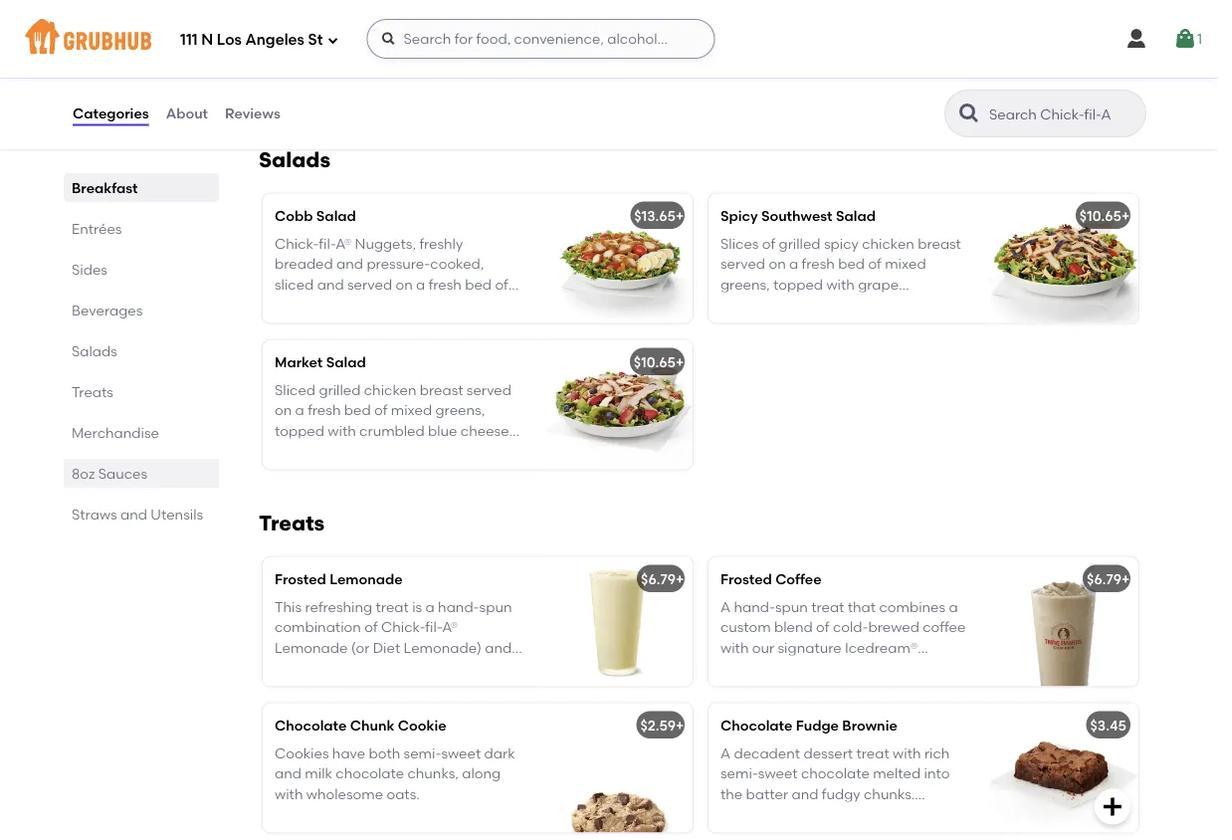 Task type: locate. For each thing, give the bounding box(es) containing it.
and right straws
[[121, 506, 147, 523]]

milk right cows
[[337, 17, 364, 34]]

chunks,
[[408, 765, 459, 782]]

$13.65 +
[[635, 207, 684, 224]]

0 horizontal spatial spun
[[480, 599, 512, 616]]

of
[[770, 38, 783, 54], [365, 619, 378, 636], [817, 619, 830, 636]]

hand-
[[438, 599, 480, 616], [734, 599, 776, 616]]

1 vertical spatial or
[[866, 806, 880, 823]]

with up lemonade
[[872, 17, 901, 34]]

a right is
[[426, 599, 435, 616]]

icedream®
[[845, 639, 918, 656], [368, 659, 441, 676]]

1 horizontal spatial dessert.
[[721, 659, 774, 676]]

1 $6.79 + from the left
[[641, 571, 684, 588]]

0 horizontal spatial milk
[[305, 765, 333, 782]]

salads down the beverages
[[72, 343, 117, 359]]

1 vertical spatial signature
[[300, 659, 364, 676]]

0 horizontal spatial semi-
[[404, 745, 442, 762]]

chocolate for decadent
[[721, 717, 793, 734]]

0 vertical spatial sweet
[[442, 745, 481, 762]]

0 vertical spatial signature
[[778, 639, 842, 656]]

$10.65 for spicy southwest salad
[[1080, 207, 1122, 224]]

0 horizontal spatial $10.65 +
[[634, 354, 684, 370]]

entrées
[[72, 220, 122, 237]]

chocolate
[[336, 765, 404, 782], [802, 765, 870, 782]]

0 horizontal spatial dessert.
[[444, 659, 497, 676]]

$3.45
[[1091, 717, 1127, 734]]

0 horizontal spatial signature
[[300, 659, 364, 676]]

1 vertical spatial $10.65 +
[[634, 354, 684, 370]]

dessert.
[[444, 659, 497, 676], [721, 659, 774, 676]]

salad for $10.65 +
[[326, 354, 366, 370]]

about button
[[165, 78, 209, 149]]

treats up merchandise
[[72, 383, 113, 400]]

1% cows milk button
[[263, 0, 693, 105]]

signature inside this refreshing treat is a hand-spun combination of chick-fil-a® lemonade (or diet lemonade) and our signature icedream® dessert.
[[300, 659, 364, 676]]

icedream® inside a hand-spun treat that combines a custom blend of cold-brewed coffee with our signature icedream® dessert.
[[845, 639, 918, 656]]

1 horizontal spatial milk
[[337, 17, 364, 34]]

1 horizontal spatial treats
[[259, 510, 325, 536]]

a inside this refreshing treat is a hand-spun combination of chick-fil-a® lemonade (or diet lemonade) and our signature icedream® dessert.
[[426, 599, 435, 616]]

1 horizontal spatial sweet
[[759, 765, 798, 782]]

rich
[[925, 745, 950, 762]]

2 horizontal spatial of
[[817, 619, 830, 636]]

svg image left '1' button
[[1125, 27, 1149, 51]]

a right 'in'
[[898, 806, 907, 823]]

a
[[426, 599, 435, 616], [949, 599, 959, 616], [898, 806, 907, 823]]

main navigation navigation
[[0, 0, 1219, 78]]

signature
[[778, 639, 842, 656], [300, 659, 364, 676]]

1 horizontal spatial frosted
[[721, 571, 773, 588]]

gallon beverages image
[[990, 0, 1139, 105]]

frosted coffee image
[[990, 557, 1139, 687]]

1 horizontal spatial icedream®
[[845, 639, 918, 656]]

sweet inside a decadent dessert treat with rich semi-sweet chocolate melted into the batter and fudgy chunks. available individually or in a tray.
[[759, 765, 798, 782]]

1 chocolate from the left
[[275, 717, 347, 734]]

individually
[[787, 806, 863, 823]]

with down custom
[[721, 639, 749, 656]]

fudgy
[[822, 786, 861, 803]]

$10.65 + for market salad
[[634, 354, 684, 370]]

0 horizontal spatial hand-
[[438, 599, 480, 616]]

dessert. down lemonade)
[[444, 659, 497, 676]]

treats up frosted lemonade
[[259, 510, 325, 536]]

1 horizontal spatial chocolate
[[721, 717, 793, 734]]

icedream® down brewed
[[845, 639, 918, 656]]

dessert. inside this refreshing treat is a hand-spun combination of chick-fil-a® lemonade (or diet lemonade) and our signature icedream® dessert.
[[444, 659, 497, 676]]

chocolate chunk cookie image
[[544, 704, 693, 833]]

$6.79 for this refreshing treat is a hand-spun combination of chick-fil-a® lemonade (or diet lemonade) and our signature icedream® dessert.
[[641, 571, 676, 588]]

sweet up batter
[[759, 765, 798, 782]]

melted
[[873, 765, 921, 782]]

sweet
[[442, 745, 481, 762], [759, 765, 798, 782]]

chocolate for dessert
[[802, 765, 870, 782]]

8oz
[[72, 465, 95, 482]]

market salad image
[[544, 340, 693, 470]]

2 hand- from the left
[[734, 599, 776, 616]]

1 dessert. from the left
[[444, 659, 497, 676]]

1 horizontal spatial or
[[866, 806, 880, 823]]

2 chocolate from the left
[[721, 717, 793, 734]]

frosted
[[275, 571, 326, 588], [721, 571, 773, 588]]

lemonade down the 'combination'
[[275, 639, 348, 656]]

1 horizontal spatial $6.79 +
[[1087, 571, 1131, 588]]

our inside this refreshing treat is a hand-spun combination of chick-fil-a® lemonade (or diet lemonade) and our signature icedream® dessert.
[[275, 659, 297, 676]]

chick-
[[381, 619, 425, 636]]

dessert. down custom
[[721, 659, 774, 676]]

0 horizontal spatial chocolate
[[275, 717, 347, 734]]

1 horizontal spatial a
[[898, 806, 907, 823]]

a inside a decadent dessert treat with rich semi-sweet chocolate melted into the batter and fudgy chunks. available individually or in a tray.
[[898, 806, 907, 823]]

along
[[462, 765, 501, 782]]

salad
[[316, 207, 356, 224], [836, 207, 876, 224], [326, 354, 366, 370]]

a up custom
[[721, 599, 731, 616]]

1 horizontal spatial spun
[[776, 599, 808, 616]]

svg image
[[1125, 27, 1149, 51], [1101, 795, 1125, 819]]

with inside cookies have both semi-sweet dark and milk chocolate chunks, along with wholesome oats.
[[275, 786, 303, 803]]

salads
[[259, 147, 331, 172], [72, 343, 117, 359]]

1 $6.79 from the left
[[641, 571, 676, 588]]

or right the tea
[[813, 38, 826, 54]]

treat up cold-
[[812, 599, 845, 616]]

1 horizontal spatial $6.79
[[1087, 571, 1122, 588]]

1 horizontal spatial hand-
[[734, 599, 776, 616]]

8oz sauces
[[72, 465, 147, 482]]

frosted up custom
[[721, 571, 773, 588]]

0 horizontal spatial salads
[[72, 343, 117, 359]]

0 horizontal spatial treat
[[376, 599, 409, 616]]

1 vertical spatial treats
[[259, 510, 325, 536]]

0 vertical spatial semi-
[[404, 745, 442, 762]]

+
[[676, 207, 684, 224], [1122, 207, 1131, 224], [676, 354, 684, 370], [676, 571, 684, 588], [1122, 571, 1131, 588], [676, 717, 684, 734]]

st
[[308, 31, 323, 49]]

or inside the 'gallon beverage filled with your choice of tea or lemonade'
[[813, 38, 826, 54]]

2 horizontal spatial a
[[949, 599, 959, 616]]

hand- up a®
[[438, 599, 480, 616]]

0 horizontal spatial frosted
[[275, 571, 326, 588]]

0 horizontal spatial treats
[[72, 383, 113, 400]]

tea
[[787, 38, 809, 54]]

salad for $13.65 +
[[316, 207, 356, 224]]

salads tab
[[72, 341, 211, 361]]

have
[[332, 745, 366, 762]]

salad right "market" on the left top
[[326, 354, 366, 370]]

0 horizontal spatial icedream®
[[368, 659, 441, 676]]

0 vertical spatial our
[[753, 639, 775, 656]]

0 horizontal spatial a
[[426, 599, 435, 616]]

or
[[813, 38, 826, 54], [866, 806, 880, 823]]

our down custom
[[753, 639, 775, 656]]

+ for chocolate chunk cookie
[[676, 717, 684, 734]]

2 frosted from the left
[[721, 571, 773, 588]]

0 horizontal spatial sweet
[[442, 745, 481, 762]]

cookie
[[398, 717, 447, 734]]

semi- inside a decadent dessert treat with rich semi-sweet chocolate melted into the batter and fudgy chunks. available individually or in a tray.
[[721, 765, 759, 782]]

chocolate for have
[[275, 717, 347, 734]]

$10.65
[[1080, 207, 1122, 224], [634, 354, 676, 370]]

1 vertical spatial milk
[[305, 765, 333, 782]]

1 a from the top
[[721, 599, 731, 616]]

a for a hand-spun treat that combines a custom blend of cold-brewed coffee with our signature icedream® dessert.
[[721, 599, 731, 616]]

of left cold-
[[817, 619, 830, 636]]

lemonade up refreshing
[[330, 571, 403, 588]]

$10.65 +
[[1080, 207, 1131, 224], [634, 354, 684, 370]]

treats tab
[[72, 381, 211, 402]]

2 $6.79 from the left
[[1087, 571, 1122, 588]]

signature inside a hand-spun treat that combines a custom blend of cold-brewed coffee with our signature icedream® dessert.
[[778, 639, 842, 656]]

1 vertical spatial salads
[[72, 343, 117, 359]]

1 horizontal spatial $10.65 +
[[1080, 207, 1131, 224]]

semi- up the
[[721, 765, 759, 782]]

icedream® down diet at the left bottom of the page
[[368, 659, 441, 676]]

2 dessert. from the left
[[721, 659, 774, 676]]

0 vertical spatial a
[[721, 599, 731, 616]]

straws and utensils tab
[[72, 504, 211, 525]]

0 vertical spatial svg image
[[1125, 27, 1149, 51]]

1 horizontal spatial treat
[[812, 599, 845, 616]]

a inside a hand-spun treat that combines a custom blend of cold-brewed coffee with our signature icedream® dessert.
[[721, 599, 731, 616]]

$6.79
[[641, 571, 676, 588], [1087, 571, 1122, 588]]

cows
[[296, 17, 333, 34]]

1 hand- from the left
[[438, 599, 480, 616]]

0 vertical spatial treats
[[72, 383, 113, 400]]

brewed
[[869, 619, 920, 636]]

sides tab
[[72, 259, 211, 280]]

with up "melted"
[[893, 745, 922, 762]]

+ for spicy southwest salad
[[1122, 207, 1131, 224]]

chocolate up decadent at the bottom
[[721, 717, 793, 734]]

spun up blend
[[776, 599, 808, 616]]

2 $6.79 + from the left
[[1087, 571, 1131, 588]]

$6.79 +
[[641, 571, 684, 588], [1087, 571, 1131, 588]]

1 vertical spatial a
[[721, 745, 731, 762]]

1 horizontal spatial signature
[[778, 639, 842, 656]]

2 a from the top
[[721, 745, 731, 762]]

1 horizontal spatial $10.65
[[1080, 207, 1122, 224]]

both
[[369, 745, 401, 762]]

into
[[925, 765, 950, 782]]

semi- inside cookies have both semi-sweet dark and milk chocolate chunks, along with wholesome oats.
[[404, 745, 442, 762]]

fudge
[[796, 717, 839, 734]]

chunks.
[[864, 786, 915, 803]]

spicy southwest salad
[[721, 207, 876, 224]]

treat down brownie
[[857, 745, 890, 762]]

a inside a decadent dessert treat with rich semi-sweet chocolate melted into the batter and fudgy chunks. available individually or in a tray.
[[721, 745, 731, 762]]

0 vertical spatial milk
[[337, 17, 364, 34]]

of inside this refreshing treat is a hand-spun combination of chick-fil-a® lemonade (or diet lemonade) and our signature icedream® dessert.
[[365, 619, 378, 636]]

1 vertical spatial semi-
[[721, 765, 759, 782]]

a up coffee
[[949, 599, 959, 616]]

lemonade inside this refreshing treat is a hand-spun combination of chick-fil-a® lemonade (or diet lemonade) and our signature icedream® dessert.
[[275, 639, 348, 656]]

hand- up custom
[[734, 599, 776, 616]]

and inside this refreshing treat is a hand-spun combination of chick-fil-a® lemonade (or diet lemonade) and our signature icedream® dessert.
[[485, 639, 512, 656]]

1 vertical spatial icedream®
[[368, 659, 441, 676]]

$6.79 + for a hand-spun treat that combines a custom blend of cold-brewed coffee with our signature icedream® dessert.
[[1087, 571, 1131, 588]]

this refreshing treat is a hand-spun combination of chick-fil-a® lemonade (or diet lemonade) and our signature icedream® dessert.
[[275, 599, 512, 676]]

oats.
[[387, 786, 420, 803]]

0 horizontal spatial of
[[365, 619, 378, 636]]

and right lemonade)
[[485, 639, 512, 656]]

chunk
[[350, 717, 395, 734]]

spun
[[480, 599, 512, 616], [776, 599, 808, 616]]

1 spun from the left
[[480, 599, 512, 616]]

salad right the cobb
[[316, 207, 356, 224]]

with inside a decadent dessert treat with rich semi-sweet chocolate melted into the batter and fudgy chunks. available individually or in a tray.
[[893, 745, 922, 762]]

chocolate
[[275, 717, 347, 734], [721, 717, 793, 734]]

and up "individually" at the right bottom of the page
[[792, 786, 819, 803]]

milk down cookies
[[305, 765, 333, 782]]

chocolate up fudgy
[[802, 765, 870, 782]]

with inside a hand-spun treat that combines a custom blend of cold-brewed coffee with our signature icedream® dessert.
[[721, 639, 749, 656]]

$6.79 + for this refreshing treat is a hand-spun combination of chick-fil-a® lemonade (or diet lemonade) and our signature icedream® dessert.
[[641, 571, 684, 588]]

and down cookies
[[275, 765, 302, 782]]

1 vertical spatial svg image
[[1101, 795, 1125, 819]]

spun inside this refreshing treat is a hand-spun combination of chick-fil-a® lemonade (or diet lemonade) and our signature icedream® dessert.
[[480, 599, 512, 616]]

hand- inside this refreshing treat is a hand-spun combination of chick-fil-a® lemonade (or diet lemonade) and our signature icedream® dessert.
[[438, 599, 480, 616]]

chocolate inside a decadent dessert treat with rich semi-sweet chocolate melted into the batter and fudgy chunks. available individually or in a tray.
[[802, 765, 870, 782]]

dark
[[484, 745, 515, 762]]

fil-
[[425, 619, 442, 636]]

combination
[[275, 619, 361, 636]]

treat up chick- at bottom
[[376, 599, 409, 616]]

sweet up along
[[442, 745, 481, 762]]

1 chocolate from the left
[[336, 765, 404, 782]]

chocolate down both
[[336, 765, 404, 782]]

semi- up chunks,
[[404, 745, 442, 762]]

sides
[[72, 261, 108, 278]]

1 horizontal spatial of
[[770, 38, 783, 54]]

chocolate up cookies
[[275, 717, 347, 734]]

1 vertical spatial lemonade
[[275, 639, 348, 656]]

a up the
[[721, 745, 731, 762]]

0 horizontal spatial our
[[275, 659, 297, 676]]

a decadent dessert treat with rich semi-sweet chocolate melted into the batter and fudgy chunks. available individually or in a tray.
[[721, 745, 950, 823]]

0 vertical spatial $10.65 +
[[1080, 207, 1131, 224]]

of up (or
[[365, 619, 378, 636]]

treat for frosted
[[812, 599, 845, 616]]

1 vertical spatial sweet
[[759, 765, 798, 782]]

salads up the cobb
[[259, 147, 331, 172]]

spicy southwest salad image
[[990, 194, 1139, 323]]

0 horizontal spatial or
[[813, 38, 826, 54]]

milk
[[337, 17, 364, 34], [305, 765, 333, 782]]

signature down blend
[[778, 639, 842, 656]]

1 horizontal spatial our
[[753, 639, 775, 656]]

0 horizontal spatial chocolate
[[336, 765, 404, 782]]

treat inside a decadent dessert treat with rich semi-sweet chocolate melted into the batter and fudgy chunks. available individually or in a tray.
[[857, 745, 890, 762]]

our down the 'combination'
[[275, 659, 297, 676]]

svg image
[[1174, 27, 1198, 51], [381, 31, 397, 47], [327, 34, 339, 46], [655, 67, 679, 91]]

0 horizontal spatial $6.79 +
[[641, 571, 684, 588]]

a
[[721, 599, 731, 616], [721, 745, 731, 762]]

treat inside a hand-spun treat that combines a custom blend of cold-brewed coffee with our signature icedream® dessert.
[[812, 599, 845, 616]]

milk inside cookies have both semi-sweet dark and milk chocolate chunks, along with wholesome oats.
[[305, 765, 333, 782]]

and inside a decadent dessert treat with rich semi-sweet chocolate melted into the batter and fudgy chunks. available individually or in a tray.
[[792, 786, 819, 803]]

chocolate inside cookies have both semi-sweet dark and milk chocolate chunks, along with wholesome oats.
[[336, 765, 404, 782]]

our inside a hand-spun treat that combines a custom blend of cold-brewed coffee with our signature icedream® dessert.
[[753, 639, 775, 656]]

frosted up this
[[275, 571, 326, 588]]

treat for chocolate
[[857, 745, 890, 762]]

2 horizontal spatial treat
[[857, 745, 890, 762]]

of left the tea
[[770, 38, 783, 54]]

2 chocolate from the left
[[802, 765, 870, 782]]

our
[[753, 639, 775, 656], [275, 659, 297, 676]]

0 vertical spatial salads
[[259, 147, 331, 172]]

0 vertical spatial $10.65
[[1080, 207, 1122, 224]]

0 vertical spatial or
[[813, 38, 826, 54]]

1 vertical spatial our
[[275, 659, 297, 676]]

0 vertical spatial icedream®
[[845, 639, 918, 656]]

svg image down $3.45
[[1101, 795, 1125, 819]]

or inside a decadent dessert treat with rich semi-sweet chocolate melted into the batter and fudgy chunks. available individually or in a tray.
[[866, 806, 880, 823]]

los
[[217, 31, 242, 49]]

frosted coffee
[[721, 571, 822, 588]]

1 horizontal spatial chocolate
[[802, 765, 870, 782]]

2 spun from the left
[[776, 599, 808, 616]]

1 frosted from the left
[[275, 571, 326, 588]]

1 vertical spatial $10.65
[[634, 354, 676, 370]]

1 horizontal spatial semi-
[[721, 765, 759, 782]]

signature down (or
[[300, 659, 364, 676]]

lemonade
[[330, 571, 403, 588], [275, 639, 348, 656]]

0 horizontal spatial $6.79
[[641, 571, 676, 588]]

+ for market salad
[[676, 354, 684, 370]]

0 horizontal spatial $10.65
[[634, 354, 676, 370]]

icedream® inside this refreshing treat is a hand-spun combination of chick-fil-a® lemonade (or diet lemonade) and our signature icedream® dessert.
[[368, 659, 441, 676]]

with down cookies
[[275, 786, 303, 803]]

111 n los angeles st
[[180, 31, 323, 49]]

treat
[[376, 599, 409, 616], [812, 599, 845, 616], [857, 745, 890, 762]]

treats
[[72, 383, 113, 400], [259, 510, 325, 536]]

spun up lemonade)
[[480, 599, 512, 616]]

+ for cobb salad
[[676, 207, 684, 224]]

or left 'in'
[[866, 806, 880, 823]]

search icon image
[[958, 102, 982, 125]]



Task type: describe. For each thing, give the bounding box(es) containing it.
is
[[412, 599, 422, 616]]

beverages
[[72, 302, 143, 319]]

1 button
[[1174, 21, 1203, 57]]

Search for food, convenience, alcohol... search field
[[367, 19, 715, 59]]

sweet inside cookies have both semi-sweet dark and milk chocolate chunks, along with wholesome oats.
[[442, 745, 481, 762]]

angeles
[[245, 31, 305, 49]]

1
[[1198, 30, 1203, 47]]

cobb
[[275, 207, 313, 224]]

gallon beverage filled with your choice of tea or lemonade
[[721, 17, 933, 54]]

merchandise tab
[[72, 422, 211, 443]]

of inside the 'gallon beverage filled with your choice of tea or lemonade'
[[770, 38, 783, 54]]

a hand-spun treat that combines a custom blend of cold-brewed coffee with our signature icedream® dessert.
[[721, 599, 966, 676]]

choice
[[721, 38, 767, 54]]

dessert. inside a hand-spun treat that combines a custom blend of cold-brewed coffee with our signature icedream® dessert.
[[721, 659, 774, 676]]

this
[[275, 599, 302, 616]]

entrées tab
[[72, 218, 211, 239]]

frosted for refreshing
[[275, 571, 326, 588]]

gallon beverage filled with your choice of tea or lemonade button
[[709, 0, 1139, 105]]

a®
[[442, 619, 458, 636]]

diet
[[373, 639, 401, 656]]

coffee
[[776, 571, 822, 588]]

frosted lemonade
[[275, 571, 403, 588]]

chocolate fudge brownie image
[[990, 704, 1139, 833]]

a inside a hand-spun treat that combines a custom blend of cold-brewed coffee with our signature icedream® dessert.
[[949, 599, 959, 616]]

breakfast
[[72, 179, 138, 196]]

chocolate for both
[[336, 765, 404, 782]]

combines
[[880, 599, 946, 616]]

market salad
[[275, 354, 366, 370]]

wholesome
[[306, 786, 383, 803]]

market
[[275, 354, 323, 370]]

decadent
[[734, 745, 801, 762]]

$6.79 for a hand-spun treat that combines a custom blend of cold-brewed coffee with our signature icedream® dessert.
[[1087, 571, 1122, 588]]

tray.
[[911, 806, 940, 823]]

straws
[[72, 506, 117, 523]]

the
[[721, 786, 743, 803]]

available
[[721, 806, 783, 823]]

southwest
[[762, 207, 833, 224]]

(or
[[351, 639, 370, 656]]

+ for frosted coffee
[[1122, 571, 1131, 588]]

batter
[[746, 786, 789, 803]]

cobb salad
[[275, 207, 356, 224]]

with inside the 'gallon beverage filled with your choice of tea or lemonade'
[[872, 17, 901, 34]]

utensils
[[151, 506, 203, 523]]

spun inside a hand-spun treat that combines a custom blend of cold-brewed coffee with our signature icedream® dessert.
[[776, 599, 808, 616]]

beverages tab
[[72, 300, 211, 321]]

1% milk image
[[544, 0, 693, 105]]

reviews
[[225, 105, 281, 122]]

that
[[848, 599, 876, 616]]

lemonade)
[[404, 639, 482, 656]]

$2.59
[[641, 717, 676, 734]]

1 horizontal spatial salads
[[259, 147, 331, 172]]

your
[[904, 17, 933, 34]]

svg image inside '1' button
[[1174, 27, 1198, 51]]

breakfast tab
[[72, 177, 211, 198]]

cookies
[[275, 745, 329, 762]]

salad right southwest
[[836, 207, 876, 224]]

a for a decadent dessert treat with rich semi-sweet chocolate melted into the batter and fudgy chunks. available individually or in a tray.
[[721, 745, 731, 762]]

lemonade
[[830, 38, 899, 54]]

0 vertical spatial lemonade
[[330, 571, 403, 588]]

categories
[[73, 105, 149, 122]]

gallon
[[721, 17, 765, 34]]

cold-
[[833, 619, 869, 636]]

svg image inside main navigation navigation
[[1125, 27, 1149, 51]]

1% cows milk
[[275, 17, 364, 34]]

cookies have both semi-sweet dark and milk chocolate chunks, along with wholesome oats.
[[275, 745, 515, 803]]

spicy
[[721, 207, 758, 224]]

filled
[[837, 17, 869, 34]]

categories button
[[72, 78, 150, 149]]

blend
[[775, 619, 813, 636]]

about
[[166, 105, 208, 122]]

hand- inside a hand-spun treat that combines a custom blend of cold-brewed coffee with our signature icedream® dessert.
[[734, 599, 776, 616]]

treat inside this refreshing treat is a hand-spun combination of chick-fil-a® lemonade (or diet lemonade) and our signature icedream® dessert.
[[376, 599, 409, 616]]

reviews button
[[224, 78, 282, 149]]

salads inside tab
[[72, 343, 117, 359]]

8oz sauces tab
[[72, 463, 211, 484]]

frosted for hand-
[[721, 571, 773, 588]]

and inside cookies have both semi-sweet dark and milk chocolate chunks, along with wholesome oats.
[[275, 765, 302, 782]]

coffee
[[923, 619, 966, 636]]

111
[[180, 31, 198, 49]]

cobb salad image
[[544, 194, 693, 323]]

in
[[883, 806, 895, 823]]

refreshing
[[305, 599, 373, 616]]

$10.65 + for spicy southwest salad
[[1080, 207, 1131, 224]]

merchandise
[[72, 424, 159, 441]]

$2.59 +
[[641, 717, 684, 734]]

Search Chick-fil-A search field
[[988, 105, 1140, 123]]

straws and utensils
[[72, 506, 203, 523]]

$13.65
[[635, 207, 676, 224]]

sauces
[[98, 465, 147, 482]]

dessert
[[804, 745, 853, 762]]

chocolate chunk cookie
[[275, 717, 447, 734]]

frosted lemonade image
[[544, 557, 693, 687]]

chocolate fudge brownie
[[721, 717, 898, 734]]

+ for frosted lemonade
[[676, 571, 684, 588]]

1%
[[275, 17, 293, 34]]

custom
[[721, 619, 771, 636]]

and inside straws and utensils tab
[[121, 506, 147, 523]]

milk inside 1% cows milk button
[[337, 17, 364, 34]]

$10.65 for market salad
[[634, 354, 676, 370]]

n
[[201, 31, 213, 49]]

treats inside 'tab'
[[72, 383, 113, 400]]

beverage
[[769, 17, 833, 34]]

of inside a hand-spun treat that combines a custom blend of cold-brewed coffee with our signature icedream® dessert.
[[817, 619, 830, 636]]



Task type: vqa. For each thing, say whether or not it's contained in the screenshot.
Chick-
yes



